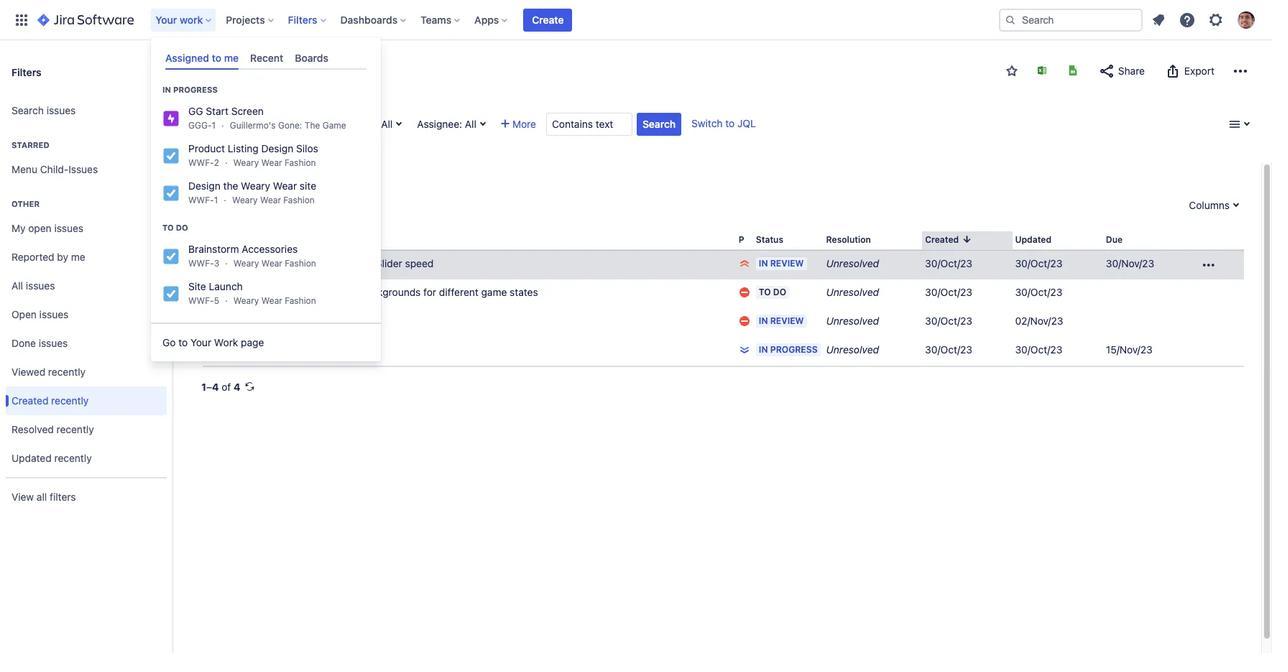 Task type: vqa. For each thing, say whether or not it's contained in the screenshot.
nunc within the amet luctus venenatis. Enim neque volutpat ac tincidunt vitae semper quis lectus nulla. Amet nisl purus in mollis. Proin fermentum leo vel orci. Velit dignissim sodales ut eu sem integer. Enim nec dui nunc mattis.
no



Task type: locate. For each thing, give the bounding box(es) containing it.
launch
[[209, 281, 243, 293]]

1 horizontal spatial updated
[[1016, 234, 1052, 245]]

filters up search issues
[[12, 66, 41, 78]]

0 vertical spatial me
[[224, 52, 239, 64]]

– down epic icon
[[206, 381, 212, 393]]

1 wwf- from the top
[[188, 158, 214, 168]]

settings image
[[1208, 11, 1225, 28]]

3 down brainstorm in the left top of the page
[[214, 258, 219, 269]]

0 vertical spatial in review
[[759, 258, 804, 269]]

to for switch
[[726, 117, 735, 129]]

1 vertical spatial design
[[188, 180, 221, 192]]

gg start screen
[[188, 105, 264, 117], [260, 344, 336, 356]]

me inside other group
[[71, 251, 85, 263]]

me right by
[[71, 251, 85, 263]]

02/nov/23
[[1016, 315, 1064, 327]]

2 vertical spatial in
[[759, 344, 768, 355]]

wwf- for product
[[188, 158, 214, 168]]

brainstorm accessories
[[188, 243, 298, 255]]

1
[[212, 120, 216, 131], [201, 195, 206, 207], [214, 195, 218, 206], [249, 345, 253, 356], [201, 381, 206, 393]]

backgrounds
[[361, 286, 421, 298]]

1 vertical spatial ggg-1
[[225, 345, 253, 356]]

go to your work page
[[162, 337, 264, 349]]

0 horizontal spatial updated
[[12, 452, 52, 464]]

done
[[12, 337, 36, 349]]

bug image
[[208, 258, 219, 270], [208, 316, 219, 327]]

in right lowest icon
[[759, 344, 768, 355]]

ggg-
[[188, 120, 212, 131], [225, 259, 249, 270], [225, 288, 249, 298], [225, 316, 249, 327], [225, 345, 249, 356]]

1 vertical spatial search
[[643, 118, 676, 130]]

product
[[188, 142, 225, 155]]

2 wwf- from the top
[[188, 195, 214, 206]]

filters
[[50, 491, 76, 503]]

4 unresolved from the top
[[827, 344, 879, 356]]

columns
[[1189, 199, 1230, 211]]

design down guillermo's gone: the game
[[261, 142, 294, 155]]

banner
[[0, 0, 1273, 40]]

all right assignee: on the left of page
[[465, 118, 477, 130]]

ggg- inside the ggg-5 decreasing accessibility slider speed
[[225, 259, 249, 270]]

in
[[759, 258, 768, 269], [759, 316, 768, 327], [759, 344, 768, 355]]

1 vertical spatial 5
[[214, 296, 219, 306]]

created recently down projects dropdown button
[[201, 58, 325, 78]]

all issues link
[[6, 272, 167, 301]]

wwf- down "product"
[[188, 158, 214, 168]]

assigned to me
[[165, 52, 239, 64]]

fashion down 'summary'
[[285, 258, 316, 269]]

2 in review from the top
[[759, 316, 804, 327]]

0 horizontal spatial 5
[[214, 296, 219, 306]]

recently down filters dropdown button
[[265, 58, 325, 78]]

teams button
[[416, 8, 466, 31]]

0 vertical spatial created
[[201, 58, 261, 78]]

2 horizontal spatial all
[[465, 118, 477, 130]]

multiple
[[260, 286, 297, 298]]

0 vertical spatial accessibility
[[315, 257, 373, 270]]

0 vertical spatial 1 – 4 of 4
[[201, 195, 241, 207]]

weary up ggg-3 link
[[233, 296, 259, 306]]

wear down design the weary wear site
[[260, 195, 281, 206]]

weary for the
[[232, 195, 258, 206]]

gg down progress
[[188, 105, 203, 117]]

multiple start screen backgrounds for different game states link
[[260, 286, 538, 298]]

of down the ggg-1 link
[[222, 381, 231, 393]]

2 unresolved from the top
[[827, 286, 879, 298]]

0 vertical spatial bug image
[[208, 258, 219, 270]]

filters inside dropdown button
[[288, 13, 317, 26]]

issues for done issues
[[39, 337, 68, 349]]

3 up page
[[249, 316, 254, 327]]

1 in review from the top
[[759, 258, 804, 269]]

guillermo's gone: the game
[[230, 120, 346, 131]]

5
[[249, 259, 254, 270], [214, 296, 219, 306]]

wear up ggg-3 accessibility options
[[262, 296, 282, 306]]

accessibility
[[315, 257, 373, 270], [260, 315, 318, 327]]

review down status on the top right of page
[[771, 258, 804, 269]]

bug image up go to your work page
[[208, 316, 219, 327]]

recently down viewed recently link
[[51, 394, 89, 407]]

1 horizontal spatial 5
[[249, 259, 254, 270]]

screen up guillermo's
[[231, 105, 264, 117]]

5 inside the ggg-5 decreasing accessibility slider speed
[[249, 259, 254, 270]]

1 horizontal spatial your
[[190, 337, 211, 349]]

weary down design the weary wear site
[[232, 195, 258, 206]]

0 vertical spatial search
[[12, 104, 44, 116]]

3 in from the top
[[759, 344, 768, 355]]

accessibility left slider
[[315, 257, 373, 270]]

5 for wwf-5
[[214, 296, 219, 306]]

fashion up accessibility options link on the left of page
[[285, 296, 316, 306]]

1 horizontal spatial 3
[[249, 316, 254, 327]]

search up the starred
[[12, 104, 44, 116]]

1 vertical spatial updated
[[12, 452, 52, 464]]

search for search issues
[[12, 104, 44, 116]]

1 bug image from the top
[[208, 258, 219, 270]]

1 vertical spatial gg start screen
[[260, 344, 336, 356]]

1 vertical spatial filters
[[12, 66, 41, 78]]

bug image down brainstorm in the left top of the page
[[208, 258, 219, 270]]

3 wwf- from the top
[[188, 258, 214, 269]]

improvement image
[[208, 287, 219, 298]]

speed
[[405, 257, 434, 270]]

viewed
[[12, 366, 45, 378]]

recently down the resolved recently link
[[54, 452, 92, 464]]

1 unresolved from the top
[[827, 257, 879, 270]]

1 horizontal spatial me
[[224, 52, 239, 64]]

unresolved for decreasing accessibility slider speed
[[827, 257, 879, 270]]

0 vertical spatial start
[[206, 105, 229, 117]]

2 vertical spatial screen
[[303, 344, 336, 356]]

weary wear fashion down product listing design silos
[[233, 158, 316, 168]]

review for 02/nov/23
[[771, 316, 804, 327]]

all inside all issues link
[[12, 279, 23, 292]]

unresolved
[[827, 257, 879, 270], [827, 286, 879, 298], [827, 315, 879, 327], [827, 344, 879, 356]]

ggg- inside ggg-4 multiple start screen backgrounds for different game states
[[225, 288, 249, 298]]

1 vertical spatial in review
[[759, 316, 804, 327]]

0 vertical spatial of
[[222, 195, 231, 207]]

1 vertical spatial of
[[222, 381, 231, 393]]

start up accessibility options link on the left of page
[[300, 286, 323, 298]]

all right game in the left of the page
[[379, 118, 393, 130]]

1 vertical spatial medium high image
[[739, 316, 750, 327]]

game
[[323, 120, 346, 131]]

lowest image
[[739, 344, 750, 356]]

site
[[300, 180, 316, 192]]

ggg-4 multiple start screen backgrounds for different game states
[[225, 286, 538, 298]]

wwf- for site
[[188, 296, 214, 306]]

save as
[[342, 64, 378, 76]]

4 right launch
[[249, 288, 255, 298]]

1 horizontal spatial all
[[379, 118, 393, 130]]

weary down brainstorm accessories
[[234, 258, 259, 269]]

0 horizontal spatial 3
[[214, 258, 219, 269]]

1 horizontal spatial filters
[[288, 13, 317, 26]]

fashion down the site
[[284, 195, 315, 206]]

issues right open
[[54, 222, 83, 234]]

2 horizontal spatial created
[[925, 234, 959, 245]]

ggg-1 up "product"
[[188, 120, 216, 131]]

0 horizontal spatial ggg-1
[[188, 120, 216, 131]]

medium high image
[[739, 287, 750, 298], [739, 316, 750, 327]]

1 medium high image from the top
[[739, 287, 750, 298]]

2 review from the top
[[771, 316, 804, 327]]

to left jql
[[726, 117, 735, 129]]

wwf-1
[[188, 195, 218, 206]]

2 vertical spatial created
[[12, 394, 48, 407]]

0 horizontal spatial gg
[[188, 105, 203, 117]]

to right go
[[178, 337, 188, 349]]

primary element
[[9, 0, 999, 40]]

accessibility up gg start screen link
[[260, 315, 318, 327]]

design up wwf-1
[[188, 180, 221, 192]]

recently down done issues link
[[48, 366, 86, 378]]

bug image for decreasing accessibility slider speed
[[208, 258, 219, 270]]

0 horizontal spatial created
[[12, 394, 48, 407]]

5 for ggg-5 decreasing accessibility slider speed
[[249, 259, 254, 270]]

issues for all issues
[[26, 279, 55, 292]]

unresolved for multiple start screen backgrounds for different game states
[[827, 286, 879, 298]]

0 horizontal spatial design
[[188, 180, 221, 192]]

create button
[[524, 8, 573, 31]]

viewed recently
[[12, 366, 86, 378]]

brainstorm
[[188, 243, 239, 255]]

reported by me link
[[6, 243, 167, 272]]

0 horizontal spatial search
[[12, 104, 44, 116]]

2
[[214, 158, 219, 168]]

1 vertical spatial created recently
[[12, 394, 89, 407]]

1 review from the top
[[771, 258, 804, 269]]

1 vertical spatial 3
[[249, 316, 254, 327]]

small image
[[1007, 65, 1018, 77], [962, 234, 973, 245]]

2 bug image from the top
[[208, 316, 219, 327]]

fashion
[[285, 158, 316, 168], [284, 195, 315, 206], [285, 258, 316, 269], [285, 296, 316, 306]]

other group
[[6, 184, 167, 477]]

silos
[[296, 142, 318, 155]]

5 down brainstorm accessories
[[249, 259, 254, 270]]

1 right work
[[249, 345, 253, 356]]

start down ggg-3 accessibility options
[[278, 344, 300, 356]]

gg start screen up guillermo's
[[188, 105, 264, 117]]

created recently down viewed recently
[[12, 394, 89, 407]]

Search issues using keywords text field
[[546, 113, 633, 136]]

0 vertical spatial gg
[[188, 105, 203, 117]]

issues up the starred
[[47, 104, 76, 116]]

0 vertical spatial 3
[[214, 258, 219, 269]]

0 horizontal spatial small image
[[962, 234, 973, 245]]

0 horizontal spatial all
[[12, 279, 23, 292]]

1 vertical spatial accessibility
[[260, 315, 318, 327]]

2 medium high image from the top
[[739, 316, 750, 327]]

1 vertical spatial in
[[759, 316, 768, 327]]

0 vertical spatial in
[[759, 258, 768, 269]]

all inside all dropdown button
[[379, 118, 393, 130]]

ggg- right improvement image
[[225, 288, 249, 298]]

0 vertical spatial your
[[155, 13, 177, 26]]

wear down accessories
[[262, 258, 283, 269]]

different
[[439, 286, 479, 298]]

highest image
[[739, 258, 750, 270]]

ggg- up work
[[225, 316, 249, 327]]

1 vertical spatial me
[[71, 251, 85, 263]]

weary wear fashion down design the weary wear site
[[232, 195, 315, 206]]

created
[[201, 58, 261, 78], [925, 234, 959, 245], [12, 394, 48, 407]]

– down wwf-2
[[206, 195, 212, 207]]

ggg- for decreasing
[[225, 259, 249, 270]]

to
[[759, 287, 771, 298]]

me
[[224, 52, 239, 64], [71, 251, 85, 263]]

0 horizontal spatial created recently
[[12, 394, 89, 407]]

all button
[[340, 113, 407, 136]]

all for all
[[379, 118, 393, 130]]

to
[[212, 52, 222, 64], [726, 117, 735, 129], [162, 223, 174, 232], [178, 337, 188, 349]]

listing
[[228, 142, 259, 155]]

save as button
[[335, 59, 385, 82]]

1 – 4 of 4 down the
[[201, 195, 241, 207]]

3
[[214, 258, 219, 269], [249, 316, 254, 327]]

created recently inside other group
[[12, 394, 89, 407]]

1 vertical spatial bug image
[[208, 316, 219, 327]]

assigned
[[165, 52, 209, 64]]

medium high image left 'to'
[[739, 287, 750, 298]]

0 horizontal spatial your
[[155, 13, 177, 26]]

1 vertical spatial your
[[190, 337, 211, 349]]

0 horizontal spatial me
[[71, 251, 85, 263]]

in progress
[[759, 344, 818, 355]]

4 inside ggg-4 multiple start screen backgrounds for different game states
[[249, 288, 255, 298]]

updated for updated
[[1016, 234, 1052, 245]]

issues up the open issues
[[26, 279, 55, 292]]

0 vertical spatial medium high image
[[739, 287, 750, 298]]

in down 'to'
[[759, 316, 768, 327]]

updated inside other group
[[12, 452, 52, 464]]

screen down accessibility options link on the left of page
[[303, 344, 336, 356]]

screen up options
[[325, 286, 358, 298]]

all issues
[[12, 279, 55, 292]]

ggg-5 decreasing accessibility slider speed
[[225, 257, 434, 270]]

0 vertical spatial review
[[771, 258, 804, 269]]

wwf-
[[188, 158, 214, 168], [188, 195, 214, 206], [188, 258, 214, 269], [188, 296, 214, 306]]

wwf- down wwf-2
[[188, 195, 214, 206]]

ggg- up "product"
[[188, 120, 212, 131]]

to right assigned
[[212, 52, 222, 64]]

your work button
[[151, 8, 217, 31]]

created recently
[[201, 58, 325, 78], [12, 394, 89, 407]]

wear
[[261, 158, 282, 168], [273, 180, 297, 192], [260, 195, 281, 206], [262, 258, 283, 269], [262, 296, 282, 306]]

issues up viewed recently
[[39, 337, 68, 349]]

me left the 'recent'
[[224, 52, 239, 64]]

in review
[[759, 258, 804, 269], [759, 316, 804, 327]]

search left switch
[[643, 118, 676, 130]]

medium high image up lowest icon
[[739, 316, 750, 327]]

wwf- down brainstorm in the left top of the page
[[188, 258, 214, 269]]

issues right open at the top of the page
[[39, 308, 69, 320]]

reported
[[12, 251, 54, 263]]

1 vertical spatial screen
[[325, 286, 358, 298]]

to do
[[759, 287, 787, 298]]

1 – 4 of 4 down epic icon
[[201, 381, 241, 393]]

–
[[206, 195, 212, 207], [206, 381, 212, 393]]

ggg-1 right epic icon
[[225, 345, 253, 356]]

weary wear fashion for accessories
[[234, 258, 316, 269]]

in review down do
[[759, 316, 804, 327]]

1 horizontal spatial gg
[[260, 344, 275, 356]]

review up in progress
[[771, 316, 804, 327]]

unresolved for gg start screen
[[827, 344, 879, 356]]

in review down status on the top right of page
[[759, 258, 804, 269]]

weary wear fashion up ggg-3 accessibility options
[[233, 296, 316, 306]]

me for assigned to me
[[224, 52, 239, 64]]

gg start screen down ggg-3 accessibility options
[[260, 344, 336, 356]]

recently for the resolved recently link
[[56, 423, 94, 435]]

0 vertical spatial filters
[[288, 13, 317, 26]]

switch to jql link
[[692, 117, 756, 129]]

15/nov/23
[[1106, 344, 1153, 356]]

updated recently link
[[6, 444, 167, 473]]

0 vertical spatial –
[[206, 195, 212, 207]]

go
[[162, 337, 176, 349]]

weary wear fashion
[[233, 158, 316, 168], [232, 195, 315, 206], [234, 258, 316, 269], [233, 296, 316, 306]]

issues
[[69, 163, 98, 175]]

wear left the site
[[273, 180, 297, 192]]

ggg- for accessibility
[[225, 316, 249, 327]]

view
[[12, 491, 34, 503]]

recently
[[265, 58, 325, 78], [48, 366, 86, 378], [51, 394, 89, 407], [56, 423, 94, 435], [54, 452, 92, 464]]

all up open at the top of the page
[[12, 279, 23, 292]]

1 horizontal spatial small image
[[1007, 65, 1018, 77]]

start down progress
[[206, 105, 229, 117]]

status
[[756, 234, 784, 245]]

0 vertical spatial design
[[261, 142, 294, 155]]

issues for open issues
[[39, 308, 69, 320]]

wwf- down site
[[188, 296, 214, 306]]

tab list
[[160, 46, 372, 70]]

to for assigned
[[212, 52, 222, 64]]

3 unresolved from the top
[[827, 315, 879, 327]]

share
[[1119, 65, 1145, 77]]

fashion for design the weary wear site
[[284, 195, 315, 206]]

notifications image
[[1150, 11, 1168, 28]]

0 vertical spatial created recently
[[201, 58, 325, 78]]

1 vertical spatial 1 – 4 of 4
[[201, 381, 241, 393]]

weary wear fashion down accessories
[[234, 258, 316, 269]]

ggg- down brainstorm accessories
[[225, 259, 249, 270]]

ggg- inside ggg-3 accessibility options
[[225, 316, 249, 327]]

1 horizontal spatial search
[[643, 118, 676, 130]]

1 vertical spatial gg
[[260, 344, 275, 356]]

in right "highest" 'image'
[[759, 258, 768, 269]]

filters up boards
[[288, 13, 317, 26]]

teams
[[421, 13, 452, 26]]

1 up "product"
[[212, 120, 216, 131]]

medium high image for 30/oct/23
[[739, 287, 750, 298]]

3 inside ggg-3 accessibility options
[[249, 316, 254, 327]]

ggg-4 link
[[225, 288, 255, 298]]

in progress
[[162, 85, 218, 94]]

done issues
[[12, 337, 68, 349]]

of down the
[[222, 195, 231, 207]]

1 in from the top
[[759, 258, 768, 269]]

gg right the ggg-1 link
[[260, 344, 275, 356]]

4 down the
[[234, 195, 241, 207]]

assignee: all
[[417, 118, 477, 130]]

1 horizontal spatial created recently
[[201, 58, 325, 78]]

in review for 02/nov/23
[[759, 316, 804, 327]]

search inside search issues link
[[12, 104, 44, 116]]

5 down site launch
[[214, 296, 219, 306]]

gg
[[188, 105, 203, 117], [260, 344, 275, 356]]

1 vertical spatial review
[[771, 316, 804, 327]]

jira software image
[[37, 11, 134, 28], [37, 11, 134, 28]]

banner containing your work
[[0, 0, 1273, 40]]

of
[[222, 195, 231, 207], [222, 381, 231, 393]]

progress
[[173, 85, 218, 94]]

0 vertical spatial updated
[[1016, 234, 1052, 245]]

1 vertical spatial –
[[206, 381, 212, 393]]

create
[[532, 13, 564, 26]]

recently down created recently link
[[56, 423, 94, 435]]

4 wwf- from the top
[[188, 296, 214, 306]]

search inside search button
[[643, 118, 676, 130]]

site
[[188, 281, 206, 293]]

0 vertical spatial 5
[[249, 259, 254, 270]]



Task type: describe. For each thing, give the bounding box(es) containing it.
open in google sheets image
[[1068, 65, 1079, 76]]

resolved recently
[[12, 423, 94, 435]]

weary wear fashion for launch
[[233, 296, 316, 306]]

weary for launch
[[233, 296, 259, 306]]

wear for accessories
[[262, 258, 283, 269]]

open issues link
[[6, 301, 167, 329]]

site launch
[[188, 281, 243, 293]]

reported by me
[[12, 251, 85, 263]]

open in microsoft excel image
[[1037, 65, 1048, 76]]

child-
[[40, 163, 69, 175]]

page
[[241, 337, 264, 349]]

export
[[1185, 65, 1215, 77]]

appswitcher icon image
[[13, 11, 30, 28]]

ggg-1 link
[[225, 345, 253, 356]]

states
[[510, 286, 538, 298]]

1 vertical spatial created
[[925, 234, 959, 245]]

fashion for brainstorm accessories
[[285, 258, 316, 269]]

4 down 2
[[212, 195, 219, 207]]

my
[[12, 222, 26, 234]]

more
[[513, 118, 536, 130]]

in
[[162, 85, 171, 94]]

recently for viewed recently link
[[48, 366, 86, 378]]

assignee:
[[417, 118, 462, 130]]

wwf-2
[[188, 158, 219, 168]]

menu child-issues
[[12, 163, 98, 175]]

progress
[[771, 344, 818, 355]]

accessories
[[242, 243, 298, 255]]

projects
[[226, 13, 265, 26]]

1 of from the top
[[222, 195, 231, 207]]

to for go
[[178, 337, 188, 349]]

1 horizontal spatial ggg-1
[[225, 345, 253, 356]]

4 down the ggg-1 link
[[234, 381, 241, 393]]

search issues link
[[6, 96, 167, 125]]

weary wear fashion for the
[[232, 195, 315, 206]]

switch
[[692, 117, 723, 129]]

resolution
[[827, 234, 871, 245]]

30/nov/23
[[1106, 257, 1155, 270]]

view all filters link
[[6, 483, 167, 512]]

gone:
[[278, 120, 302, 131]]

wear for the
[[260, 195, 281, 206]]

to left do
[[162, 223, 174, 232]]

filters button
[[284, 8, 332, 31]]

my open issues
[[12, 222, 83, 234]]

1 down go to your work page
[[201, 381, 206, 393]]

tab list containing assigned to me
[[160, 46, 372, 70]]

menu child-issues link
[[6, 155, 167, 184]]

your profile and settings image
[[1238, 11, 1255, 28]]

0 vertical spatial ggg-1
[[188, 120, 216, 131]]

more button
[[495, 113, 542, 136]]

0 vertical spatial screen
[[231, 105, 264, 117]]

1 – from the top
[[206, 195, 212, 207]]

1 vertical spatial small image
[[962, 234, 973, 245]]

view all filters
[[12, 491, 76, 503]]

created recently link
[[6, 387, 167, 416]]

2 in from the top
[[759, 316, 768, 327]]

wwf- for brainstorm
[[188, 258, 214, 269]]

slider
[[376, 257, 403, 270]]

2 of from the top
[[222, 381, 231, 393]]

options
[[321, 315, 357, 327]]

viewed recently link
[[6, 358, 167, 387]]

in review for 30/oct/23
[[759, 258, 804, 269]]

jql
[[738, 117, 756, 129]]

open
[[28, 222, 52, 234]]

search for search
[[643, 118, 676, 130]]

ggg- right epic icon
[[225, 345, 249, 356]]

other
[[12, 199, 40, 209]]

switch to jql
[[692, 117, 756, 129]]

work
[[214, 337, 238, 349]]

to do
[[162, 223, 188, 232]]

wwf-3
[[188, 258, 219, 269]]

search button
[[637, 113, 682, 136]]

1 horizontal spatial design
[[261, 142, 294, 155]]

menu
[[12, 163, 37, 175]]

work
[[180, 13, 203, 26]]

1 down wwf-2
[[201, 195, 206, 207]]

in for 15/nov/23
[[759, 344, 768, 355]]

recently for created recently link
[[51, 394, 89, 407]]

2 1 – 4 of 4 from the top
[[201, 381, 241, 393]]

2 vertical spatial start
[[278, 344, 300, 356]]

bug image for accessibility options
[[208, 316, 219, 327]]

updated for updated recently
[[12, 452, 52, 464]]

0 horizontal spatial filters
[[12, 66, 41, 78]]

fashion for site launch
[[285, 296, 316, 306]]

3 for ggg-3 accessibility options
[[249, 316, 254, 327]]

ggg- for multiple
[[225, 288, 249, 298]]

weary down listing
[[233, 158, 259, 168]]

gg start screen link
[[260, 344, 336, 356]]

decreasing
[[260, 257, 313, 270]]

as
[[368, 64, 378, 76]]

starred group
[[6, 125, 167, 188]]

dashboards
[[340, 13, 398, 26]]

search image
[[1005, 14, 1017, 26]]

recently for updated recently link
[[54, 452, 92, 464]]

due
[[1106, 234, 1123, 245]]

fashion down silos
[[285, 158, 316, 168]]

medium high image for 02/nov/23
[[739, 316, 750, 327]]

your inside dropdown button
[[155, 13, 177, 26]]

your work
[[155, 13, 203, 26]]

created inside other group
[[12, 394, 48, 407]]

Search field
[[999, 8, 1143, 31]]

wwf-5
[[188, 296, 219, 306]]

open issues
[[12, 308, 69, 320]]

search issues
[[12, 104, 76, 116]]

projects button
[[222, 8, 279, 31]]

in for 30/nov/23
[[759, 258, 768, 269]]

ggg-5 link
[[225, 259, 254, 270]]

go to your work page link
[[151, 329, 381, 357]]

done issues link
[[6, 329, 167, 358]]

weary right the
[[241, 180, 270, 192]]

product listing design silos
[[188, 142, 318, 155]]

weary for accessories
[[234, 258, 259, 269]]

epic image
[[208, 344, 219, 356]]

issues for search issues
[[47, 104, 76, 116]]

updated recently
[[12, 452, 92, 464]]

wear down product listing design silos
[[261, 158, 282, 168]]

review for 30/oct/23
[[771, 258, 804, 269]]

boards
[[295, 52, 329, 64]]

do
[[774, 287, 787, 298]]

unresolved for accessibility options
[[827, 315, 879, 327]]

apps
[[475, 13, 499, 26]]

wear for launch
[[262, 296, 282, 306]]

open
[[12, 308, 37, 320]]

accessibility options link
[[260, 315, 357, 327]]

summary
[[260, 234, 301, 245]]

export button
[[1158, 60, 1222, 83]]

0 vertical spatial small image
[[1007, 65, 1018, 77]]

2 – from the top
[[206, 381, 212, 393]]

4 down epic icon
[[212, 381, 219, 393]]

1 vertical spatial start
[[300, 286, 323, 298]]

resolved
[[12, 423, 54, 435]]

3 for wwf-3
[[214, 258, 219, 269]]

help image
[[1179, 11, 1196, 28]]

all for all issues
[[12, 279, 23, 292]]

me for reported by me
[[71, 251, 85, 263]]

the
[[305, 120, 320, 131]]

for
[[424, 286, 436, 298]]

1 1 – 4 of 4 from the top
[[201, 195, 241, 207]]

design the weary wear site
[[188, 180, 316, 192]]

columns button
[[1182, 194, 1245, 217]]

1 horizontal spatial created
[[201, 58, 261, 78]]

my open issues link
[[6, 214, 167, 243]]

by
[[57, 251, 68, 263]]

0 vertical spatial gg start screen
[[188, 105, 264, 117]]

1 down 2
[[214, 195, 218, 206]]

wwf- for design
[[188, 195, 214, 206]]



